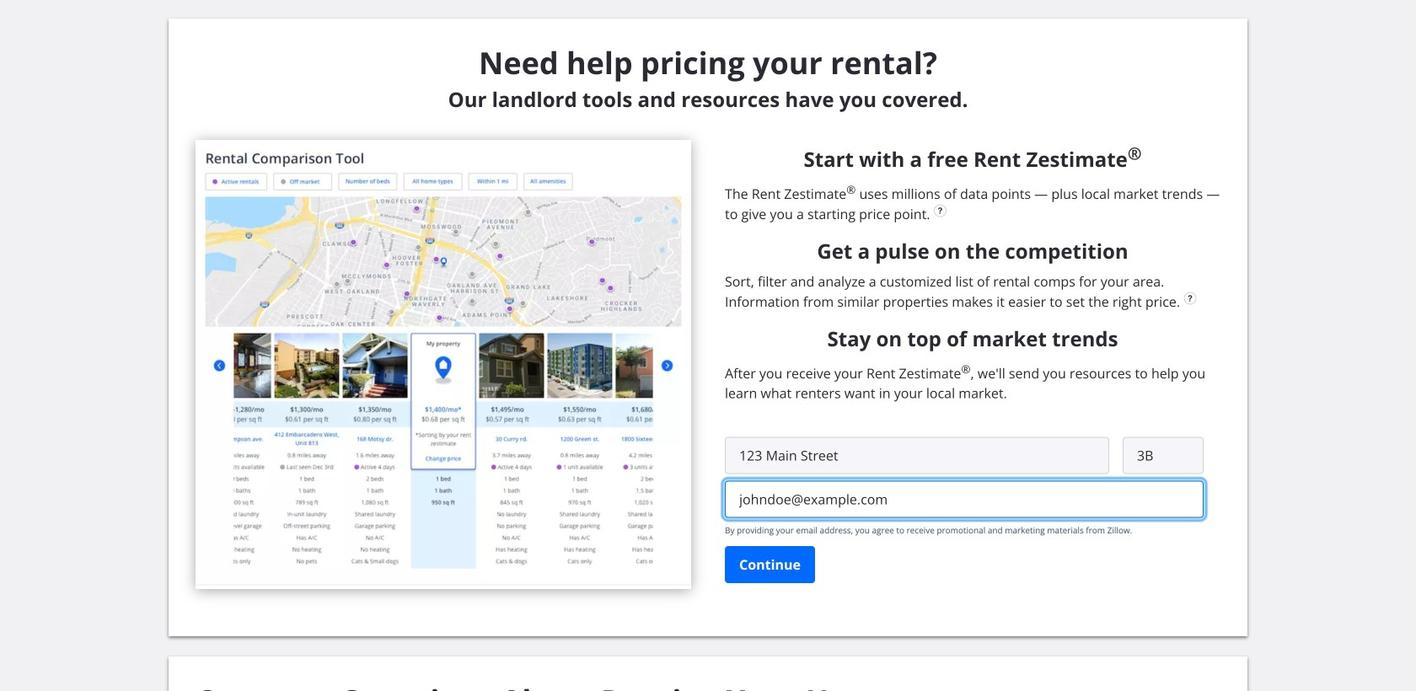 Task type: locate. For each thing, give the bounding box(es) containing it.
Street address text field
[[725, 437, 1109, 474]]

image of the zillow price my rental tool image
[[196, 140, 691, 585]]



Task type: vqa. For each thing, say whether or not it's contained in the screenshot.
2946 Sw 26Th St #2, Miami, Fl 33133 image
no



Task type: describe. For each thing, give the bounding box(es) containing it.
Unit text field
[[1123, 437, 1204, 474]]

Email address text field
[[725, 481, 1204, 518]]



